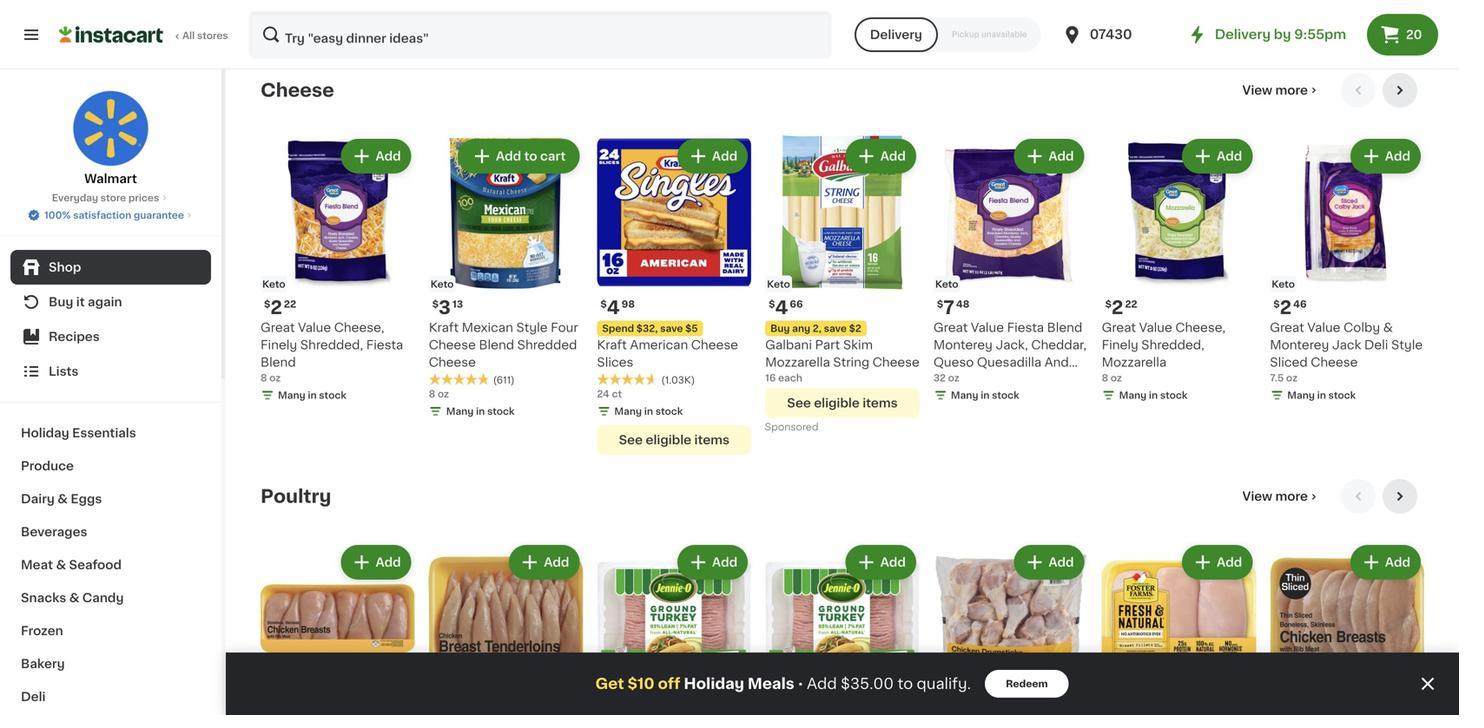 Task type: describe. For each thing, give the bounding box(es) containing it.
prices
[[128, 193, 159, 203]]

buy it again
[[49, 296, 122, 308]]

keto for galbani part skim mozzarella string cheese
[[767, 280, 790, 289]]

$32,
[[636, 324, 658, 334]]

$ for great value fiesta blend monterey jack, cheddar, queso quesadilla and asadero finely shredded cheese
[[937, 300, 943, 309]]

seafood
[[69, 559, 122, 571]]

view more button for poultry
[[1236, 480, 1327, 514]]

8 inside great value cheese, finely shredded, mozzarella 8 oz
[[1102, 374, 1108, 383]]

shop
[[49, 261, 81, 274]]

kraft mexican style four cheese blend shredded cheese
[[429, 322, 578, 369]]

redeem button
[[985, 671, 1069, 698]]

produce link
[[10, 450, 211, 483]]

24 ct
[[597, 390, 622, 399]]

frozen
[[21, 625, 63, 638]]

asadero
[[934, 374, 984, 386]]

delivery by 9:55pm
[[1215, 28, 1346, 41]]

style inside kraft mexican style four cheese blend shredded cheese
[[516, 322, 548, 334]]

$5
[[685, 324, 698, 334]]

more for cheese
[[1275, 84, 1308, 96]]

buy any 2, save $2
[[771, 324, 861, 334]]

galbani part skim mozzarella string cheese 16 each
[[765, 339, 920, 383]]

48
[[956, 300, 970, 309]]

2 for great value cheese, finely shredded, fiesta blend
[[270, 299, 282, 317]]

satisfaction
[[73, 211, 131, 220]]

dairy & eggs
[[21, 493, 102, 505]]

get $10 off holiday meals • add $35.00 to qualify.
[[595, 677, 971, 692]]

great for great value cheese, finely shredded, fiesta blend 8 oz
[[261, 322, 295, 334]]

value for mozzarella
[[1139, 322, 1172, 334]]

slices
[[597, 357, 633, 369]]

$ for spend $32, save $5
[[601, 300, 607, 309]]

buy for buy any 2, save $2
[[771, 324, 790, 334]]

cheese, for fiesta
[[334, 322, 384, 334]]

8 oz
[[429, 390, 449, 399]]

monterey for sliced
[[1270, 339, 1329, 351]]

quesadilla
[[977, 357, 1041, 369]]

eggs
[[71, 493, 102, 505]]

2 save from the left
[[660, 324, 683, 334]]

20 button
[[1367, 14, 1438, 56]]

string
[[833, 357, 869, 369]]

great value cheese, finely shredded, fiesta blend 8 oz
[[261, 322, 403, 383]]

finely for 8
[[1102, 339, 1138, 351]]

poultry
[[261, 488, 331, 506]]

more for poultry
[[1275, 491, 1308, 503]]

•
[[798, 677, 803, 691]]

add inside button
[[496, 150, 521, 162]]

everyday
[[52, 193, 98, 203]]

& inside the great value colby & monterey jack deli style sliced cheese 7.5 oz
[[1383, 322, 1393, 334]]

view more button for cheese
[[1236, 73, 1327, 108]]

$35.00
[[841, 677, 894, 692]]

delivery for delivery by 9:55pm
[[1215, 28, 1271, 41]]

46
[[1293, 300, 1307, 309]]

kraft american cheese slices
[[597, 339, 738, 369]]

blend inside great value cheese, finely shredded, fiesta blend 8 oz
[[261, 357, 296, 369]]

view more for poultry
[[1242, 491, 1308, 503]]

great value fiesta blend monterey jack, cheddar, queso quesadilla and asadero finely shredded cheese
[[934, 322, 1087, 404]]

$ 4 66
[[769, 299, 803, 317]]

by
[[1274, 28, 1291, 41]]

mozzarella inside galbani part skim mozzarella string cheese 16 each
[[765, 357, 830, 369]]

jack
[[1332, 339, 1361, 351]]

shredded, for mozzarella
[[1141, 339, 1204, 351]]

delivery by 9:55pm link
[[1187, 24, 1346, 45]]

value for fiesta
[[298, 322, 331, 334]]

dairy
[[21, 493, 55, 505]]

fiesta inside great value cheese, finely shredded, fiesta blend 8 oz
[[366, 339, 403, 351]]

skim
[[843, 339, 873, 351]]

22 for great value cheese, finely shredded, mozzarella
[[1125, 300, 1137, 309]]

22 for great value cheese, finely shredded, fiesta blend
[[284, 300, 296, 309]]

100% satisfaction guarantee button
[[27, 205, 194, 222]]

great for great value fiesta blend monterey jack, cheddar, queso quesadilla and asadero finely shredded cheese
[[934, 322, 968, 334]]

to inside 'treatment tracker modal' dialog
[[898, 677, 913, 692]]

mexican
[[462, 322, 513, 334]]

all stores
[[182, 31, 228, 40]]

recipes
[[49, 331, 100, 343]]

cheese inside kraft american cheese slices
[[691, 339, 738, 351]]

100%
[[44, 211, 71, 220]]

everyday store prices
[[52, 193, 159, 203]]

value for jack
[[1307, 322, 1341, 334]]

cheese, for mozzarella
[[1175, 322, 1226, 334]]

4 for kraft american cheese slices
[[607, 299, 620, 317]]

meals
[[748, 677, 794, 692]]

item carousel region containing cheese
[[261, 73, 1424, 466]]

& for eggs
[[58, 493, 68, 505]]

recipes link
[[10, 320, 211, 354]]

snacks & candy link
[[10, 582, 211, 615]]

meat & seafood
[[21, 559, 122, 571]]

snacks & candy
[[21, 592, 124, 604]]

keto for kraft mexican style four cheese blend shredded cheese
[[431, 280, 454, 289]]

colby
[[1344, 322, 1380, 334]]

many in stock button
[[597, 0, 751, 16]]

24
[[597, 390, 610, 399]]

fiesta inside great value fiesta blend monterey jack, cheddar, queso quesadilla and asadero finely shredded cheese
[[1007, 322, 1044, 334]]

great for great value colby & monterey jack deli style sliced cheese 7.5 oz
[[1270, 322, 1304, 334]]

queso
[[934, 357, 974, 369]]

bakery link
[[10, 648, 211, 681]]

deli inside the great value colby & monterey jack deli style sliced cheese 7.5 oz
[[1364, 339, 1388, 351]]

100% satisfaction guarantee
[[44, 211, 184, 220]]

meat & seafood link
[[10, 549, 211, 582]]

Search field
[[250, 12, 830, 57]]

2 for great value colby & monterey jack deli style sliced cheese
[[1280, 299, 1292, 317]]

kraft for 3
[[429, 322, 459, 334]]

keto for great value fiesta blend monterey jack, cheddar, queso quesadilla and asadero finely shredded cheese
[[935, 280, 958, 289]]

redeem
[[1006, 680, 1048, 689]]

07430
[[1090, 28, 1132, 41]]

to inside button
[[524, 150, 537, 162]]

$ 2 22 for great value cheese, finely shredded, mozzarella
[[1105, 299, 1137, 317]]

get
[[595, 677, 624, 692]]

cheese inside galbani part skim mozzarella string cheese 16 each
[[873, 357, 920, 369]]

jack,
[[996, 339, 1028, 351]]

all stores link
[[59, 10, 229, 59]]

style inside the great value colby & monterey jack deli style sliced cheese 7.5 oz
[[1391, 339, 1423, 351]]

again
[[88, 296, 122, 308]]

shredded inside kraft mexican style four cheese blend shredded cheese
[[517, 339, 577, 351]]

dairy & eggs link
[[10, 483, 211, 516]]

stores
[[197, 31, 228, 40]]

holiday essentials link
[[10, 417, 211, 450]]

$ 4 98
[[601, 299, 635, 317]]

1 vertical spatial deli
[[21, 691, 46, 704]]

blend inside great value fiesta blend monterey jack, cheddar, queso quesadilla and asadero finely shredded cheese
[[1047, 322, 1082, 334]]

$ for great value cheese, finely shredded, mozzarella
[[1105, 300, 1112, 309]]

1 save from the left
[[824, 324, 847, 334]]

oz inside great value cheese, finely shredded, mozzarella 8 oz
[[1111, 374, 1122, 383]]

view more for cheese
[[1242, 84, 1308, 96]]

great value colby & monterey jack deli style sliced cheese 7.5 oz
[[1270, 322, 1423, 383]]

each
[[778, 374, 802, 383]]

cheddar,
[[1031, 339, 1087, 351]]

walmart link
[[73, 90, 149, 188]]

spend
[[602, 324, 634, 334]]

7
[[943, 299, 954, 317]]

delivery for delivery
[[870, 29, 922, 41]]

meat
[[21, 559, 53, 571]]

$ for kraft mexican style four cheese blend shredded cheese
[[432, 300, 439, 309]]

add to cart button
[[459, 141, 578, 172]]

holiday inside 'treatment tracker modal' dialog
[[684, 677, 744, 692]]

delivery button
[[854, 17, 938, 52]]



Task type: vqa. For each thing, say whether or not it's contained in the screenshot.
bottom the See
no



Task type: locate. For each thing, give the bounding box(es) containing it.
1 horizontal spatial holiday
[[684, 677, 744, 692]]

$ for buy any 2, save $2
[[769, 300, 775, 309]]

produce
[[21, 460, 74, 472]]

$ inside the $ 3 13
[[432, 300, 439, 309]]

0 horizontal spatial 8
[[261, 374, 267, 383]]

$ for great value colby & monterey jack deli style sliced cheese
[[1274, 300, 1280, 309]]

None search field
[[248, 10, 832, 59]]

1 4 from the left
[[775, 299, 788, 317]]

off
[[658, 677, 680, 692]]

1 vertical spatial to
[[898, 677, 913, 692]]

& right meat
[[56, 559, 66, 571]]

$ left 98
[[601, 300, 607, 309]]

0 vertical spatial holiday
[[21, 427, 69, 439]]

value inside great value cheese, finely shredded, fiesta blend 8 oz
[[298, 322, 331, 334]]

0 horizontal spatial to
[[524, 150, 537, 162]]

product group containing 3
[[429, 135, 583, 422]]

$ 2 22 up great value cheese, finely shredded, fiesta blend 8 oz
[[264, 299, 296, 317]]

2 view from the top
[[1242, 491, 1272, 503]]

0 horizontal spatial deli
[[21, 691, 46, 704]]

4 keto from the left
[[935, 280, 958, 289]]

shredded, for fiesta
[[300, 339, 363, 351]]

0 horizontal spatial kraft
[[429, 322, 459, 334]]

save
[[824, 324, 847, 334], [660, 324, 683, 334]]

deli down bakery
[[21, 691, 46, 704]]

4 great from the left
[[1270, 322, 1304, 334]]

buy
[[49, 296, 73, 308], [771, 324, 790, 334]]

walmart logo image
[[73, 90, 149, 167]]

kraft
[[429, 322, 459, 334], [597, 339, 627, 351]]

0 vertical spatial buy
[[49, 296, 73, 308]]

& for candy
[[69, 592, 79, 604]]

0 horizontal spatial delivery
[[870, 29, 922, 41]]

1 horizontal spatial 4
[[775, 299, 788, 317]]

16
[[765, 374, 776, 383]]

4
[[775, 299, 788, 317], [607, 299, 620, 317]]

oz inside the great value colby & monterey jack deli style sliced cheese 7.5 oz
[[1286, 374, 1298, 383]]

2 22 from the left
[[1125, 300, 1137, 309]]

stock inside button
[[655, 0, 683, 10]]

items
[[358, 10, 393, 23], [1199, 12, 1234, 24], [863, 398, 898, 410], [694, 434, 730, 447]]

see eligible items button
[[261, 2, 415, 31], [1102, 3, 1256, 33], [765, 389, 920, 418], [597, 426, 751, 455]]

2 up great value cheese, finely shredded, fiesta blend 8 oz
[[270, 299, 282, 317]]

8 inside great value cheese, finely shredded, fiesta blend 8 oz
[[261, 374, 267, 383]]

0 horizontal spatial blend
[[261, 357, 296, 369]]

0 horizontal spatial fiesta
[[366, 339, 403, 351]]

beverages link
[[10, 516, 211, 549]]

2 vertical spatial blend
[[261, 357, 296, 369]]

service type group
[[854, 17, 1041, 52]]

0 vertical spatial blend
[[1047, 322, 1082, 334]]

2 $ 2 22 from the left
[[1105, 299, 1137, 317]]

1 vertical spatial view more
[[1242, 491, 1308, 503]]

3
[[439, 299, 451, 317]]

value inside great value cheese, finely shredded, mozzarella 8 oz
[[1139, 322, 1172, 334]]

oz inside great value cheese, finely shredded, fiesta blend 8 oz
[[269, 374, 281, 383]]

shredded, inside great value cheese, finely shredded, fiesta blend 8 oz
[[300, 339, 363, 351]]

0 horizontal spatial save
[[660, 324, 683, 334]]

style right jack
[[1391, 339, 1423, 351]]

$ 2 22 for great value cheese, finely shredded, fiesta blend
[[264, 299, 296, 317]]

candy
[[82, 592, 124, 604]]

mozzarella right and
[[1102, 357, 1167, 369]]

view more button
[[1236, 73, 1327, 108], [1236, 480, 1327, 514]]

0 vertical spatial more
[[1275, 84, 1308, 96]]

6 $ from the left
[[937, 300, 943, 309]]

$
[[264, 300, 270, 309], [432, 300, 439, 309], [769, 300, 775, 309], [1105, 300, 1112, 309], [601, 300, 607, 309], [937, 300, 943, 309], [1274, 300, 1280, 309]]

1 2 from the left
[[270, 299, 282, 317]]

4 left 66
[[775, 299, 788, 317]]

everyday store prices link
[[52, 191, 170, 205]]

1 vertical spatial kraft
[[597, 339, 627, 351]]

monterey up queso
[[934, 339, 993, 351]]

0 horizontal spatial monterey
[[934, 339, 993, 351]]

1 vertical spatial view
[[1242, 491, 1272, 503]]

$ left 66
[[769, 300, 775, 309]]

item carousel region containing poultry
[[261, 480, 1424, 716]]

walmart
[[84, 173, 137, 185]]

2 keto from the left
[[431, 280, 454, 289]]

blend
[[1047, 322, 1082, 334], [479, 339, 514, 351], [261, 357, 296, 369]]

22 up great value cheese, finely shredded, mozzarella 8 oz
[[1125, 300, 1137, 309]]

20
[[1406, 29, 1422, 41]]

1 horizontal spatial buy
[[771, 324, 790, 334]]

$ 7 48
[[937, 299, 970, 317]]

0 horizontal spatial buy
[[49, 296, 73, 308]]

mozzarella up each
[[765, 357, 830, 369]]

0 horizontal spatial finely
[[261, 339, 297, 351]]

$ inside $ 4 98
[[601, 300, 607, 309]]

2 mozzarella from the left
[[1102, 357, 1167, 369]]

monterey up the sliced at right
[[1270, 339, 1329, 351]]

to right $35.00
[[898, 677, 913, 692]]

1 vertical spatial item carousel region
[[261, 480, 1424, 716]]

(1.03k)
[[661, 376, 695, 385]]

1 horizontal spatial style
[[1391, 339, 1423, 351]]

66
[[790, 300, 803, 309]]

0 vertical spatial style
[[516, 322, 548, 334]]

all
[[182, 31, 195, 40]]

2 shredded, from the left
[[1141, 339, 1204, 351]]

1 horizontal spatial shredded,
[[1141, 339, 1204, 351]]

22 up great value cheese, finely shredded, fiesta blend 8 oz
[[284, 300, 296, 309]]

2 item carousel region from the top
[[261, 480, 1424, 716]]

cheese
[[261, 81, 334, 99], [429, 339, 476, 351], [691, 339, 738, 351], [429, 357, 476, 369], [873, 357, 920, 369], [1311, 357, 1358, 369], [934, 391, 981, 404]]

0 horizontal spatial style
[[516, 322, 548, 334]]

1 22 from the left
[[284, 300, 296, 309]]

7 $ from the left
[[1274, 300, 1280, 309]]

2 horizontal spatial 2
[[1280, 299, 1292, 317]]

1 vertical spatial style
[[1391, 339, 1423, 351]]

delivery inside delivery by 9:55pm link
[[1215, 28, 1271, 41]]

2 view more button from the top
[[1236, 480, 1327, 514]]

in inside button
[[644, 0, 653, 10]]

kraft inside kraft mexican style four cheese blend shredded cheese
[[429, 322, 459, 334]]

4 for galbani part skim mozzarella string cheese
[[775, 299, 788, 317]]

1 more from the top
[[1275, 84, 1308, 96]]

to left cart on the top left of page
[[524, 150, 537, 162]]

2 monterey from the left
[[1270, 339, 1329, 351]]

1 vertical spatial view more button
[[1236, 480, 1327, 514]]

deli link
[[10, 681, 211, 714]]

shredded,
[[300, 339, 363, 351], [1141, 339, 1204, 351]]

(611)
[[493, 376, 515, 385]]

monterey
[[934, 339, 993, 351], [1270, 339, 1329, 351]]

4 value from the left
[[1307, 322, 1341, 334]]

1 $ 2 22 from the left
[[264, 299, 296, 317]]

in
[[644, 0, 653, 10], [308, 391, 317, 401], [1149, 391, 1158, 401], [981, 391, 990, 401], [1317, 391, 1326, 401], [476, 407, 485, 417], [644, 407, 653, 417]]

deli down colby
[[1364, 339, 1388, 351]]

lists
[[49, 366, 79, 378]]

1 vertical spatial holiday
[[684, 677, 744, 692]]

$ inside "$ 7 48"
[[937, 300, 943, 309]]

shredded down four
[[517, 339, 577, 351]]

2 for great value cheese, finely shredded, mozzarella
[[1112, 299, 1123, 317]]

shredded, inside great value cheese, finely shredded, mozzarella 8 oz
[[1141, 339, 1204, 351]]

cart
[[540, 150, 566, 162]]

save left $5
[[660, 324, 683, 334]]

0 horizontal spatial 22
[[284, 300, 296, 309]]

four
[[551, 322, 578, 334]]

$ inside $ 2 46
[[1274, 300, 1280, 309]]

0 horizontal spatial $ 2 22
[[264, 299, 296, 317]]

1 horizontal spatial monterey
[[1270, 339, 1329, 351]]

save right 2,
[[824, 324, 847, 334]]

great inside great value cheese, finely shredded, mozzarella 8 oz
[[1102, 322, 1136, 334]]

view for cheese
[[1242, 84, 1272, 96]]

great inside great value fiesta blend monterey jack, cheddar, queso quesadilla and asadero finely shredded cheese
[[934, 322, 968, 334]]

0 vertical spatial view more button
[[1236, 73, 1327, 108]]

1 horizontal spatial to
[[898, 677, 913, 692]]

& left eggs on the left of the page
[[58, 493, 68, 505]]

3 great from the left
[[934, 322, 968, 334]]

0 vertical spatial item carousel region
[[261, 73, 1424, 466]]

finely inside great value cheese, finely shredded, fiesta blend 8 oz
[[261, 339, 297, 351]]

buy inside buy it again link
[[49, 296, 73, 308]]

1 horizontal spatial finely
[[987, 374, 1024, 386]]

1 horizontal spatial kraft
[[597, 339, 627, 351]]

1 great from the left
[[261, 322, 295, 334]]

1 view more button from the top
[[1236, 73, 1327, 108]]

keto for great value colby & monterey jack deli style sliced cheese
[[1272, 280, 1295, 289]]

2 great from the left
[[1102, 322, 1136, 334]]

buy up galbani
[[771, 324, 790, 334]]

value inside great value fiesta blend monterey jack, cheddar, queso quesadilla and asadero finely shredded cheese
[[971, 322, 1004, 334]]

2,
[[813, 324, 822, 334]]

4 $ from the left
[[1105, 300, 1112, 309]]

& right colby
[[1383, 322, 1393, 334]]

great value cheese, finely shredded, mozzarella 8 oz
[[1102, 322, 1226, 383]]

great for great value cheese, finely shredded, mozzarella 8 oz
[[1102, 322, 1136, 334]]

0 horizontal spatial cheese,
[[334, 322, 384, 334]]

holiday right off
[[684, 677, 744, 692]]

qualify.
[[917, 677, 971, 692]]

cheese, inside great value cheese, finely shredded, mozzarella 8 oz
[[1175, 322, 1226, 334]]

1 horizontal spatial mozzarella
[[1102, 357, 1167, 369]]

2 view more from the top
[[1242, 491, 1308, 503]]

$ 3 13
[[432, 299, 463, 317]]

eligible
[[309, 10, 355, 23], [1150, 12, 1196, 24], [814, 398, 860, 410], [646, 434, 691, 447]]

& left "candy"
[[69, 592, 79, 604]]

1 horizontal spatial deli
[[1364, 339, 1388, 351]]

holiday up produce
[[21, 427, 69, 439]]

great inside great value cheese, finely shredded, fiesta blend 8 oz
[[261, 322, 295, 334]]

1 vertical spatial buy
[[771, 324, 790, 334]]

0 vertical spatial view
[[1242, 84, 1272, 96]]

& for seafood
[[56, 559, 66, 571]]

2 cheese, from the left
[[1175, 322, 1226, 334]]

0 horizontal spatial shredded,
[[300, 339, 363, 351]]

1 keto from the left
[[262, 280, 285, 289]]

2 horizontal spatial blend
[[1047, 322, 1082, 334]]

style left four
[[516, 322, 548, 334]]

1 horizontal spatial delivery
[[1215, 28, 1271, 41]]

1 horizontal spatial fiesta
[[1007, 322, 1044, 334]]

2 left 46
[[1280, 299, 1292, 317]]

1 horizontal spatial save
[[824, 324, 847, 334]]

any
[[792, 324, 810, 334]]

1 vertical spatial more
[[1275, 491, 1308, 503]]

guarantee
[[134, 211, 184, 220]]

2 up great value cheese, finely shredded, mozzarella 8 oz
[[1112, 299, 1123, 317]]

galbani
[[765, 339, 812, 351]]

finely inside great value fiesta blend monterey jack, cheddar, queso quesadilla and asadero finely shredded cheese
[[987, 374, 1024, 386]]

bakery
[[21, 658, 65, 671]]

mozzarella inside great value cheese, finely shredded, mozzarella 8 oz
[[1102, 357, 1167, 369]]

mozzarella
[[765, 357, 830, 369], [1102, 357, 1167, 369]]

07430 button
[[1062, 10, 1166, 59]]

0 vertical spatial to
[[524, 150, 537, 162]]

1 view more from the top
[[1242, 84, 1308, 96]]

sponsored badge image
[[765, 423, 818, 433]]

8
[[261, 374, 267, 383], [1102, 374, 1108, 383], [429, 390, 435, 399]]

finely for blend
[[261, 339, 297, 351]]

ct
[[612, 390, 622, 399]]

0 horizontal spatial shredded
[[517, 339, 577, 351]]

3 keto from the left
[[767, 280, 790, 289]]

instacart logo image
[[59, 24, 163, 45]]

monterey inside the great value colby & monterey jack deli style sliced cheese 7.5 oz
[[1270, 339, 1329, 351]]

shredded down and
[[1027, 374, 1087, 386]]

1 value from the left
[[298, 322, 331, 334]]

treatment tracker modal dialog
[[226, 653, 1459, 716]]

1 view from the top
[[1242, 84, 1272, 96]]

1 mozzarella from the left
[[765, 357, 830, 369]]

2 horizontal spatial 8
[[1102, 374, 1108, 383]]

kraft inside kraft american cheese slices
[[597, 339, 627, 351]]

buy for buy it again
[[49, 296, 73, 308]]

shredded inside great value fiesta blend monterey jack, cheddar, queso quesadilla and asadero finely shredded cheese
[[1027, 374, 1087, 386]]

value
[[298, 322, 331, 334], [1139, 322, 1172, 334], [971, 322, 1004, 334], [1307, 322, 1341, 334]]

$ 2 46
[[1274, 299, 1307, 317]]

3 $ from the left
[[769, 300, 775, 309]]

7.5
[[1270, 374, 1284, 383]]

98
[[622, 300, 635, 309]]

value inside the great value colby & monterey jack deli style sliced cheese 7.5 oz
[[1307, 322, 1341, 334]]

0 vertical spatial kraft
[[429, 322, 459, 334]]

0 vertical spatial deli
[[1364, 339, 1388, 351]]

add
[[376, 150, 401, 162], [496, 150, 521, 162], [712, 150, 738, 162], [880, 150, 906, 162], [1049, 150, 1074, 162], [1217, 150, 1242, 162], [1385, 150, 1410, 162], [376, 557, 401, 569], [544, 557, 569, 569], [712, 557, 738, 569], [880, 557, 906, 569], [1049, 557, 1074, 569], [1217, 557, 1242, 569], [1385, 557, 1410, 569], [807, 677, 837, 692]]

1 horizontal spatial 8
[[429, 390, 435, 399]]

oz
[[269, 374, 281, 383], [1111, 374, 1122, 383], [948, 374, 960, 383], [1286, 374, 1298, 383], [438, 390, 449, 399]]

1 horizontal spatial 2
[[1112, 299, 1123, 317]]

buy it again link
[[10, 285, 211, 320]]

1 vertical spatial shredded
[[1027, 374, 1087, 386]]

view
[[1242, 84, 1272, 96], [1242, 491, 1272, 503]]

$ inside $ 4 66
[[769, 300, 775, 309]]

holiday
[[21, 427, 69, 439], [684, 677, 744, 692]]

beverages
[[21, 526, 87, 538]]

monterey inside great value fiesta blend monterey jack, cheddar, queso quesadilla and asadero finely shredded cheese
[[934, 339, 993, 351]]

cheese inside the great value colby & monterey jack deli style sliced cheese 7.5 oz
[[1311, 357, 1358, 369]]

$ up great value cheese, finely shredded, mozzarella 8 oz
[[1105, 300, 1112, 309]]

1 shredded, from the left
[[300, 339, 363, 351]]

2 2 from the left
[[1112, 299, 1123, 317]]

delivery inside delivery button
[[870, 29, 922, 41]]

8 inside product group
[[429, 390, 435, 399]]

2 value from the left
[[1139, 322, 1172, 334]]

kraft down spend
[[597, 339, 627, 351]]

great inside the great value colby & monterey jack deli style sliced cheese 7.5 oz
[[1270, 322, 1304, 334]]

keto for great value cheese, finely shredded, fiesta blend
[[262, 280, 285, 289]]

1 horizontal spatial shredded
[[1027, 374, 1087, 386]]

1 cheese, from the left
[[334, 322, 384, 334]]

cheese,
[[334, 322, 384, 334], [1175, 322, 1226, 334]]

kraft down 3
[[429, 322, 459, 334]]

$ left 13
[[432, 300, 439, 309]]

★★★★★
[[429, 373, 490, 386], [429, 373, 490, 386], [597, 373, 658, 386], [597, 373, 658, 386]]

1 monterey from the left
[[934, 339, 993, 351]]

4 left 98
[[607, 299, 620, 317]]

1 horizontal spatial cheese,
[[1175, 322, 1226, 334]]

item carousel region
[[261, 73, 1424, 466], [261, 480, 1424, 716]]

great
[[261, 322, 295, 334], [1102, 322, 1136, 334], [934, 322, 968, 334], [1270, 322, 1304, 334]]

1 vertical spatial fiesta
[[366, 339, 403, 351]]

13
[[452, 300, 463, 309]]

product group
[[261, 135, 415, 406], [429, 135, 583, 422], [597, 135, 751, 455], [765, 135, 920, 437], [934, 135, 1088, 406], [1102, 135, 1256, 406], [1270, 135, 1424, 406], [261, 542, 415, 716], [429, 542, 583, 716], [597, 542, 751, 716], [765, 542, 920, 716], [934, 542, 1088, 716], [1102, 542, 1256, 716], [1270, 542, 1424, 716]]

finely inside great value cheese, finely shredded, mozzarella 8 oz
[[1102, 339, 1138, 351]]

cheese inside great value fiesta blend monterey jack, cheddar, queso quesadilla and asadero finely shredded cheese
[[934, 391, 981, 404]]

many inside button
[[614, 0, 642, 10]]

product group containing 7
[[934, 135, 1088, 406]]

1 vertical spatial blend
[[479, 339, 514, 351]]

3 2 from the left
[[1280, 299, 1292, 317]]

2 more from the top
[[1275, 491, 1308, 503]]

1 $ from the left
[[264, 300, 270, 309]]

2 $ from the left
[[432, 300, 439, 309]]

0 vertical spatial fiesta
[[1007, 322, 1044, 334]]

2 horizontal spatial finely
[[1102, 339, 1138, 351]]

value for jack,
[[971, 322, 1004, 334]]

$ 2 22
[[264, 299, 296, 317], [1105, 299, 1137, 317]]

1 horizontal spatial $ 2 22
[[1105, 299, 1137, 317]]

add button
[[343, 141, 410, 172], [679, 141, 746, 172], [847, 141, 914, 172], [1016, 141, 1083, 172], [1184, 141, 1251, 172], [1352, 141, 1419, 172], [343, 547, 410, 579], [511, 547, 578, 579], [679, 547, 746, 579], [847, 547, 914, 579], [1016, 547, 1083, 579], [1184, 547, 1251, 579], [1352, 547, 1419, 579]]

kraft for spend $32, save $5
[[597, 339, 627, 351]]

0 horizontal spatial 4
[[607, 299, 620, 317]]

blend inside kraft mexican style four cheese blend shredded cheese
[[479, 339, 514, 351]]

part
[[815, 339, 840, 351]]

$ up great value cheese, finely shredded, fiesta blend 8 oz
[[264, 300, 270, 309]]

&
[[1383, 322, 1393, 334], [58, 493, 68, 505], [56, 559, 66, 571], [69, 592, 79, 604]]

cheese, inside great value cheese, finely shredded, fiesta blend 8 oz
[[334, 322, 384, 334]]

$ left 46
[[1274, 300, 1280, 309]]

$ for great value cheese, finely shredded, fiesta blend
[[264, 300, 270, 309]]

sliced
[[1270, 357, 1308, 369]]

0 horizontal spatial mozzarella
[[765, 357, 830, 369]]

3 value from the left
[[971, 322, 1004, 334]]

stock
[[655, 0, 683, 10], [319, 391, 346, 401], [1160, 391, 1188, 401], [992, 391, 1019, 401], [1328, 391, 1356, 401], [487, 407, 515, 417], [655, 407, 683, 417]]

$ left 48
[[937, 300, 943, 309]]

2 4 from the left
[[607, 299, 620, 317]]

many in stock inside 'many in stock' button
[[614, 0, 683, 10]]

$2
[[849, 324, 861, 334]]

add inside 'treatment tracker modal' dialog
[[807, 677, 837, 692]]

0 horizontal spatial 2
[[270, 299, 282, 317]]

0 vertical spatial view more
[[1242, 84, 1308, 96]]

1 horizontal spatial blend
[[479, 339, 514, 351]]

1 horizontal spatial 22
[[1125, 300, 1137, 309]]

32
[[934, 374, 946, 383]]

view for poultry
[[1242, 491, 1272, 503]]

5 $ from the left
[[601, 300, 607, 309]]

snacks
[[21, 592, 66, 604]]

holiday essentials
[[21, 427, 136, 439]]

holiday inside holiday essentials link
[[21, 427, 69, 439]]

0 vertical spatial shredded
[[517, 339, 577, 351]]

$ 2 22 up great value cheese, finely shredded, mozzarella 8 oz
[[1105, 299, 1137, 317]]

5 keto from the left
[[1272, 280, 1295, 289]]

buy left it
[[49, 296, 73, 308]]

0 horizontal spatial holiday
[[21, 427, 69, 439]]

monterey for quesadilla
[[934, 339, 993, 351]]

1 item carousel region from the top
[[261, 73, 1424, 466]]



